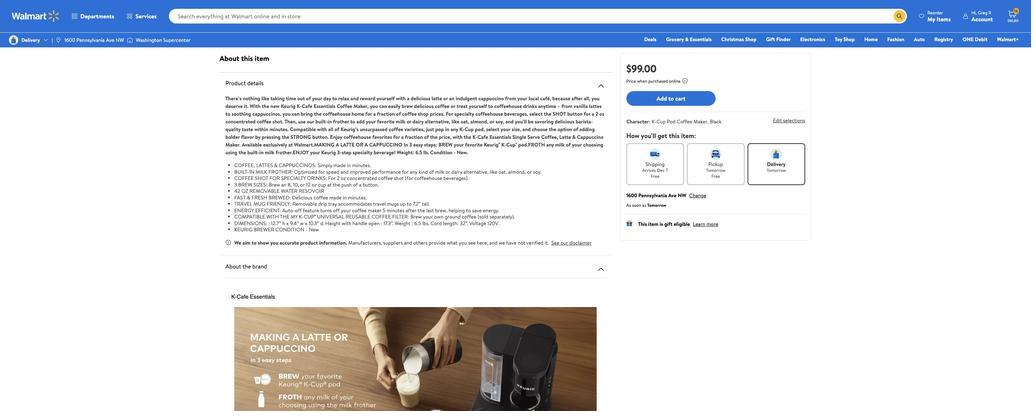 Task type: locate. For each thing, give the bounding box(es) containing it.
favorites
[[373, 133, 392, 141]]

item:
[[682, 131, 696, 140]]

bring
[[301, 110, 313, 118]]

a
[[407, 95, 410, 102], [373, 110, 376, 118], [592, 110, 595, 118], [401, 133, 404, 141], [359, 181, 362, 188]]

2 horizontal spatial essentials
[[690, 36, 712, 43]]

for left speed
[[319, 168, 325, 175]]

with
[[250, 103, 261, 110]]

character : k-cup pod coffee maker, black
[[627, 118, 722, 125]]

1 horizontal spatial keurig
[[321, 149, 336, 156]]

16
[[1015, 8, 1019, 14]]

the down anytime
[[544, 110, 552, 118]]

0 vertical spatial delivery
[[21, 36, 40, 44]]

concentrated down soothing
[[226, 118, 256, 125]]

this right the get
[[669, 131, 680, 140]]

or left treat
[[451, 103, 456, 110]]

1 vertical spatial can
[[292, 110, 300, 118]]

cart
[[676, 94, 686, 102]]

specialty down treat
[[455, 110, 474, 118]]

select
[[530, 110, 543, 118], [486, 126, 500, 133]]

and right relax
[[351, 95, 359, 102]]

0 horizontal spatial oat,
[[461, 118, 470, 125]]

0 horizontal spatial can
[[292, 110, 300, 118]]

brew inside "coffee, lattes & cappuccinos: simply made in minutes. built-in milk frother: optimized for speed and improved performance for any kind of milk or dairy alternative, like oat, almond, or soy. coffee shot for specialty drinks: for 2 oz concentrated coffee shot (for coffeehouse beverages). 3 brew sizes: brew an 8, 10, or 12 oz cup at the push of a button. 42 oz removable water resovoir fast & fresh brewed: delicious coffee made in minutes. travel mug friendly: removable drip tray accommodates travel mugs up to 7.2" tall. energy efficient: auto-off feature turns off your coffee maker 5 minutes after the last brew, helping to save energy. compatible with the my k-cup® universal reusable coffee filter: brew your own ground coffee (sold separately). dimensions: : 12.7" h x 9.4" w x 10.3" d. height with handle open : 17.3". weight : 6.5 lbs. cord length: 32". voltage 120v. keurig brewer condition - new"
[[238, 181, 252, 188]]

to left cart on the right of page
[[669, 94, 674, 102]]

deals link
[[641, 35, 660, 43]]

lattes
[[256, 162, 273, 169]]

dairy inside there's nothing like taking time out of your day to relax and reward yourself with a delicious latte or an indulgent cappuccino from your local café, because after all, you deserve it. with the new keurig k-cafe essentials coffee maker, you can easily brew delicious coffee or treat yourself to coffeehouse drinks anytime – from vanilla lattes to soothing cappuccinos, you can bring the coffeehouse home for a fraction of coffee shop prices. for specialty coffeehouse beverages, select the shot button for a 2 oz concentrated coffee shot. then, use our built-in frother to add your favorite milk or dairy alternative, like oat, almond, or soy, and you'll be savoring delicious barista- quality taste within minutes. compatible with all of keurig's unsurpassed coffee varieties, just pop in any k-cup pod, select your size, and choose the option of adding bolder flavor by pressing the strong button. enjoy coffeehouse favorites for a fraction of the price, with the k-cafe essentials single serve coffee, latte & cappuccino maker. available exclusively at walmart.making a latte or a cappuccino in 3 easy steps: brew your favorite keurig® k-cup® pod.froth any milk of your choosing using the built-in milk frother.enjoy your keurig 3-step specialty beverage! weight: 6.5 lb. condition - new.
[[413, 118, 424, 125]]

tomorrow inside the 1600 pennsylvania ave nw change as soon as tomorrow
[[648, 202, 667, 208]]

of right kind
[[429, 168, 434, 175]]

this
[[638, 220, 647, 228]]

soy,
[[496, 118, 505, 125]]

k- down pod,
[[473, 133, 478, 141]]

shop
[[418, 110, 429, 118]]

0 horizontal spatial concentrated
[[226, 118, 256, 125]]

brew right sizes:
[[269, 181, 280, 188]]

 image
[[9, 35, 18, 45]]

anytime
[[538, 103, 556, 110]]

1600 inside the 1600 pennsylvania ave nw change as soon as tomorrow
[[627, 192, 638, 199]]

fraction down easily
[[377, 110, 395, 118]]

hi, greg r account
[[972, 9, 993, 23]]

1 vertical spatial coffee
[[677, 118, 693, 125]]

1 vertical spatial dairy
[[452, 168, 463, 175]]

maker, left black
[[694, 118, 709, 125]]

0 horizontal spatial for
[[328, 175, 336, 182]]

2 shop from the left
[[844, 36, 855, 43]]

alternative, down prices.
[[425, 118, 451, 125]]

0 vertical spatial like
[[262, 95, 269, 102]]

off right turns
[[333, 207, 340, 214]]

about down we
[[226, 262, 241, 270]]

k- inside "coffee, lattes & cappuccinos: simply made in minutes. built-in milk frother: optimized for speed and improved performance for any kind of milk or dairy alternative, like oat, almond, or soy. coffee shot for specialty drinks: for 2 oz concentrated coffee shot (for coffeehouse beverages). 3 brew sizes: brew an 8, 10, or 12 oz cup at the push of a button. 42 oz removable water resovoir fast & fresh brewed: delicious coffee made in minutes. travel mug friendly: removable drip tray accommodates travel mugs up to 7.2" tall. energy efficient: auto-off feature turns off your coffee maker 5 minutes after the last brew, helping to save energy. compatible with the my k-cup® universal reusable coffee filter: brew your own ground coffee (sold separately). dimensions: : 12.7" h x 9.4" w x 10.3" d. height with handle open : 17.3". weight : 6.5 lbs. cord length: 32". voltage 120v. keurig brewer condition - new"
[[299, 213, 304, 220]]

1 horizontal spatial cup
[[657, 118, 666, 125]]

a down enjoy
[[336, 141, 339, 148]]

free down pickup
[[712, 173, 720, 179]]

auto
[[914, 36, 925, 43]]

your right out
[[312, 95, 322, 102]]

concentrated up accommodates
[[347, 175, 377, 182]]

yourself up easily
[[377, 95, 395, 102]]

- inside there's nothing like taking time out of your day to relax and reward yourself with a delicious latte or an indulgent cappuccino from your local café, because after all, you deserve it. with the new keurig k-cafe essentials coffee maker, you can easily brew delicious coffee or treat yourself to coffeehouse drinks anytime – from vanilla lattes to soothing cappuccinos, you can bring the coffeehouse home for a fraction of coffee shop prices. for specialty coffeehouse beverages, select the shot button for a 2 oz concentrated coffee shot. then, use our built-in frother to add your favorite milk or dairy alternative, like oat, almond, or soy, and you'll be savoring delicious barista- quality taste within minutes. compatible with all of keurig's unsurpassed coffee varieties, just pop in any k-cup pod, select your size, and choose the option of adding bolder flavor by pressing the strong button. enjoy coffeehouse favorites for a fraction of the price, with the k-cafe essentials single serve coffee, latte & cappuccino maker. available exclusively at walmart.making a latte or a cappuccino in 3 easy steps: brew your favorite keurig® k-cup® pod.froth any milk of your choosing using the built-in milk frother.enjoy your keurig 3-step specialty beverage! weight: 6.5 lb. condition - new.
[[454, 149, 456, 156]]

a right or
[[365, 141, 368, 148]]

built- down available
[[247, 149, 260, 156]]

oat,
[[461, 118, 470, 125], [499, 168, 507, 175]]

electronics
[[801, 36, 826, 43]]

brew inside there's nothing like taking time out of your day to relax and reward yourself with a delicious latte or an indulgent cappuccino from your local café, because after all, you deserve it. with the new keurig k-cafe essentials coffee maker, you can easily brew delicious coffee or treat yourself to coffeehouse drinks anytime – from vanilla lattes to soothing cappuccinos, you can bring the coffeehouse home for a fraction of coffee shop prices. for specialty coffeehouse beverages, select the shot button for a 2 oz concentrated coffee shot. then, use our built-in frother to add your favorite milk or dairy alternative, like oat, almond, or soy, and you'll be savoring delicious barista- quality taste within minutes. compatible with all of keurig's unsurpassed coffee varieties, just pop in any k-cup pod, select your size, and choose the option of adding bolder flavor by pressing the strong button. enjoy coffeehouse favorites for a fraction of the price, with the k-cafe essentials single serve coffee, latte & cappuccino maker. available exclusively at walmart.making a latte or a cappuccino in 3 easy steps: brew your favorite keurig® k-cup® pod.froth any milk of your choosing using the built-in milk frother.enjoy your keurig 3-step specialty beverage! weight: 6.5 lb. condition - new.
[[439, 141, 453, 148]]

1 vertical spatial oat,
[[499, 168, 507, 175]]

oat, down treat
[[461, 118, 470, 125]]

manufacturers,
[[348, 239, 382, 246]]

5
[[383, 207, 386, 214]]

 image
[[127, 36, 133, 44], [56, 37, 62, 43]]

milk up varieties,
[[396, 118, 406, 125]]

can left easily
[[379, 103, 387, 110]]

you left see
[[459, 239, 467, 246]]

after inside there's nothing like taking time out of your day to relax and reward yourself with a delicious latte or an indulgent cappuccino from your local café, because after all, you deserve it. with the new keurig k-cafe essentials coffee maker, you can easily brew delicious coffee or treat yourself to coffeehouse drinks anytime – from vanilla lattes to soothing cappuccinos, you can bring the coffeehouse home for a fraction of coffee shop prices. for specialty coffeehouse beverages, select the shot button for a 2 oz concentrated coffee shot. then, use our built-in frother to add your favorite milk or dairy alternative, like oat, almond, or soy, and you'll be savoring delicious barista- quality taste within minutes. compatible with all of keurig's unsurpassed coffee varieties, just pop in any k-cup pod, select your size, and choose the option of adding bolder flavor by pressing the strong button. enjoy coffeehouse favorites for a fraction of the price, with the k-cafe essentials single serve coffee, latte & cappuccino maker. available exclusively at walmart.making a latte or a cappuccino in 3 easy steps: brew your favorite keurig® k-cup® pod.froth any milk of your choosing using the built-in milk frother.enjoy your keurig 3-step specialty beverage! weight: 6.5 lb. condition - new.
[[572, 95, 583, 102]]

nw for 1600 pennsylvania ave nw change as soon as tomorrow
[[678, 192, 687, 199]]

k- up you'll
[[652, 118, 657, 125]]

1 vertical spatial concentrated
[[347, 175, 377, 182]]

1 horizontal spatial coffee
[[372, 213, 391, 220]]

about for about this item
[[220, 53, 240, 63]]

all
[[328, 126, 333, 133]]

0 vertical spatial delicious
[[411, 95, 431, 102]]

nothing
[[243, 95, 260, 102]]

shop for christmas shop
[[746, 36, 757, 43]]

from right –
[[562, 103, 573, 110]]

after right up
[[406, 207, 417, 214]]

coffee,
[[542, 133, 558, 141]]

1 horizontal spatial tomorrow
[[706, 167, 726, 173]]

price when purchased online
[[627, 78, 681, 84]]

1 vertical spatial brew
[[411, 213, 422, 220]]

delivery for delivery
[[21, 36, 40, 44]]

0 horizontal spatial built-
[[247, 149, 260, 156]]

tomorrow for pickup
[[706, 167, 726, 173]]

0 vertical spatial 2
[[596, 110, 599, 118]]

& right lattes
[[274, 162, 278, 169]]

our inside there's nothing like taking time out of your day to relax and reward yourself with a delicious latte or an indulgent cappuccino from your local café, because after all, you deserve it. with the new keurig k-cafe essentials coffee maker, you can easily brew delicious coffee or treat yourself to coffeehouse drinks anytime – from vanilla lattes to soothing cappuccinos, you can bring the coffeehouse home for a fraction of coffee shop prices. for specialty coffeehouse beverages, select the shot button for a 2 oz concentrated coffee shot. then, use our built-in frother to add your favorite milk or dairy alternative, like oat, almond, or soy, and you'll be savoring delicious barista- quality taste within minutes. compatible with all of keurig's unsurpassed coffee varieties, just pop in any k-cup pod, select your size, and choose the option of adding bolder flavor by pressing the strong button. enjoy coffeehouse favorites for a fraction of the price, with the k-cafe essentials single serve coffee, latte & cappuccino maker. available exclusively at walmart.making a latte or a cappuccino in 3 easy steps: brew your favorite keurig® k-cup® pod.froth any milk of your choosing using the built-in milk frother.enjoy your keurig 3-step specialty beverage! weight: 6.5 lb. condition - new.
[[307, 118, 314, 125]]

1 off from the left
[[295, 207, 302, 214]]

0 vertical spatial cup
[[657, 118, 666, 125]]

grocery
[[666, 36, 684, 43]]

character
[[627, 118, 649, 125]]

1 vertical spatial brew
[[238, 181, 252, 188]]

0 horizontal spatial brew
[[269, 181, 280, 188]]

items
[[937, 15, 951, 23]]

milk
[[256, 168, 267, 175]]

shot inside "coffee, lattes & cappuccinos: simply made in minutes. built-in milk frother: optimized for speed and improved performance for any kind of milk or dairy alternative, like oat, almond, or soy. coffee shot for specialty drinks: for 2 oz concentrated coffee shot (for coffeehouse beverages). 3 brew sizes: brew an 8, 10, or 12 oz cup at the push of a button. 42 oz removable water resovoir fast & fresh brewed: delicious coffee made in minutes. travel mug friendly: removable drip tray accommodates travel mugs up to 7.2" tall. energy efficient: auto-off feature turns off your coffee maker 5 minutes after the last brew, helping to save energy. compatible with the my k-cup® universal reusable coffee filter: brew your own ground coffee (sold separately). dimensions: : 12.7" h x 9.4" w x 10.3" d. height with handle open : 17.3". weight : 6.5 lbs. cord length: 32". voltage 120v. keurig brewer condition - new"
[[255, 175, 268, 182]]

1 vertical spatial favorite
[[465, 141, 483, 148]]

ave for 1600 pennsylvania ave nw change as soon as tomorrow
[[669, 192, 677, 199]]

can up the then,
[[292, 110, 300, 118]]

0 vertical spatial favorite
[[377, 118, 395, 125]]

finder
[[777, 36, 791, 43]]

and right soy,
[[506, 118, 514, 125]]

1 horizontal spatial item
[[649, 220, 659, 228]]

or left "soy."
[[527, 168, 532, 175]]

oz right speed
[[341, 175, 346, 182]]

specialty down or
[[353, 149, 373, 156]]

brew down price,
[[439, 141, 453, 148]]

pennsylvania inside the 1600 pennsylvania ave nw change as soon as tomorrow
[[639, 192, 667, 199]]

free down shipping on the right of the page
[[651, 173, 660, 179]]

1 vertical spatial alternative,
[[464, 168, 489, 175]]

coffee down coffee,
[[234, 175, 254, 182]]

there's nothing like taking time out of your day to relax and reward yourself with a delicious latte or an indulgent cappuccino from your local café, because after all, you deserve it. with the new keurig k-cafe essentials coffee maker, you can easily brew delicious coffee or treat yourself to coffeehouse drinks anytime – from vanilla lattes to soothing cappuccinos, you can bring the coffeehouse home for a fraction of coffee shop prices. for specialty coffeehouse beverages, select the shot button for a 2 oz concentrated coffee shot. then, use our built-in frother to add your favorite milk or dairy alternative, like oat, almond, or soy, and you'll be savoring delicious barista- quality taste within minutes. compatible with all of keurig's unsurpassed coffee varieties, just pop in any k-cup pod, select your size, and choose the option of adding bolder flavor by pressing the strong button. enjoy coffeehouse favorites for a fraction of the price, with the k-cafe essentials single serve coffee, latte & cappuccino maker. available exclusively at walmart.making a latte or a cappuccino in 3 easy steps: brew your favorite keurig® k-cup® pod.froth any milk of your choosing using the built-in milk frother.enjoy your keurig 3-step specialty beverage! weight: 6.5 lb. condition - new.
[[226, 95, 605, 156]]

dairy
[[413, 118, 424, 125], [452, 168, 463, 175]]

this item is gift eligible learn more
[[638, 220, 719, 228]]

toy
[[835, 36, 843, 43]]

after inside "coffee, lattes & cappuccinos: simply made in minutes. built-in milk frother: optimized for speed and improved performance for any kind of milk or dairy alternative, like oat, almond, or soy. coffee shot for specialty drinks: for 2 oz concentrated coffee shot (for coffeehouse beverages). 3 brew sizes: brew an 8, 10, or 12 oz cup at the push of a button. 42 oz removable water resovoir fast & fresh brewed: delicious coffee made in minutes. travel mug friendly: removable drip tray accommodates travel mugs up to 7.2" tall. energy efficient: auto-off feature turns off your coffee maker 5 minutes after the last brew, helping to save energy. compatible with the my k-cup® universal reusable coffee filter: brew your own ground coffee (sold separately). dimensions: : 12.7" h x 9.4" w x 10.3" d. height with handle open : 17.3". weight : 6.5 lbs. cord length: 32". voltage 120v. keurig brewer condition - new"
[[406, 207, 417, 214]]

specialty
[[455, 110, 474, 118], [353, 149, 373, 156]]

brew down built-
[[238, 181, 252, 188]]

0 vertical spatial can
[[379, 103, 387, 110]]

1600 right |
[[64, 36, 75, 44]]

1 horizontal spatial free
[[712, 173, 720, 179]]

0 vertical spatial nw
[[116, 36, 124, 44]]

almond,
[[471, 118, 489, 125], [509, 168, 526, 175]]

for up cappuccino
[[394, 133, 400, 141]]

1 vertical spatial cup
[[465, 126, 474, 133]]

coffeehouse up frother
[[323, 110, 351, 118]]

nw
[[116, 36, 124, 44], [678, 192, 687, 199]]

essentials up keurig®
[[490, 133, 512, 141]]

concentrated inside there's nothing like taking time out of your day to relax and reward yourself with a delicious latte or an indulgent cappuccino from your local café, because after all, you deserve it. with the new keurig k-cafe essentials coffee maker, you can easily brew delicious coffee or treat yourself to coffeehouse drinks anytime – from vanilla lattes to soothing cappuccinos, you can bring the coffeehouse home for a fraction of coffee shop prices. for specialty coffeehouse beverages, select the shot button for a 2 oz concentrated coffee shot. then, use our built-in frother to add your favorite milk or dairy alternative, like oat, almond, or soy, and you'll be savoring delicious barista- quality taste within minutes. compatible with all of keurig's unsurpassed coffee varieties, just pop in any k-cup pod, select your size, and choose the option of adding bolder flavor by pressing the strong button. enjoy coffeehouse favorites for a fraction of the price, with the k-cafe essentials single serve coffee, latte & cappuccino maker. available exclusively at walmart.making a latte or a cappuccino in 3 easy steps: brew your favorite keurig® k-cup® pod.froth any milk of your choosing using the built-in milk frother.enjoy your keurig 3-step specialty beverage! weight: 6.5 lb. condition - new.
[[226, 118, 256, 125]]

Walmart Site-Wide search field
[[169, 9, 907, 24]]

café,
[[540, 95, 551, 102]]

1 vertical spatial at
[[327, 181, 332, 188]]

ave down departments
[[106, 36, 114, 44]]

to inside button
[[669, 94, 674, 102]]

cappuccino
[[577, 133, 604, 141]]

0 vertical spatial it.
[[244, 103, 249, 110]]

alternative, down the new.
[[464, 168, 489, 175]]

3 inside there's nothing like taking time out of your day to relax and reward yourself with a delicious latte or an indulgent cappuccino from your local café, because after all, you deserve it. with the new keurig k-cafe essentials coffee maker, you can easily brew delicious coffee or treat yourself to coffeehouse drinks anytime – from vanilla lattes to soothing cappuccinos, you can bring the coffeehouse home for a fraction of coffee shop prices. for specialty coffeehouse beverages, select the shot button for a 2 oz concentrated coffee shot. then, use our built-in frother to add your favorite milk or dairy alternative, like oat, almond, or soy, and you'll be savoring delicious barista- quality taste within minutes. compatible with all of keurig's unsurpassed coffee varieties, just pop in any k-cup pod, select your size, and choose the option of adding bolder flavor by pressing the strong button. enjoy coffeehouse favorites for a fraction of the price, with the k-cafe essentials single serve coffee, latte & cappuccino maker. available exclusively at walmart.making a latte or a cappuccino in 3 easy steps: brew your favorite keurig® k-cup® pod.froth any milk of your choosing using the built-in milk frother.enjoy your keurig 3-step specialty beverage! weight: 6.5 lb. condition - new.
[[410, 141, 412, 148]]

1 vertical spatial almond,
[[509, 168, 526, 175]]

coffee down travel
[[372, 213, 391, 220]]

0 horizontal spatial any
[[410, 168, 418, 175]]

0 horizontal spatial it.
[[244, 103, 249, 110]]

local
[[529, 95, 539, 102]]

1 vertical spatial essentials
[[314, 103, 336, 110]]

0 horizontal spatial maker,
[[354, 103, 369, 110]]

almond, left "soy."
[[509, 168, 526, 175]]

1 horizontal spatial nw
[[678, 192, 687, 199]]

intent image for shipping image
[[650, 148, 661, 160]]

0 vertical spatial minutes.
[[270, 126, 289, 133]]

0 vertical spatial our
[[307, 118, 314, 125]]

1 vertical spatial cafe
[[478, 133, 488, 141]]

frother:
[[269, 168, 293, 175]]

maker, inside there's nothing like taking time out of your day to relax and reward yourself with a delicious latte or an indulgent cappuccino from your local café, because after all, you deserve it. with the new keurig k-cafe essentials coffee maker, you can easily brew delicious coffee or treat yourself to coffeehouse drinks anytime – from vanilla lattes to soothing cappuccinos, you can bring the coffeehouse home for a fraction of coffee shop prices. for specialty coffeehouse beverages, select the shot button for a 2 oz concentrated coffee shot. then, use our built-in frother to add your favorite milk or dairy alternative, like oat, almond, or soy, and you'll be savoring delicious barista- quality taste within minutes. compatible with all of keurig's unsurpassed coffee varieties, just pop in any k-cup pod, select your size, and choose the option of adding bolder flavor by pressing the strong button. enjoy coffeehouse favorites for a fraction of the price, with the k-cafe essentials single serve coffee, latte & cappuccino maker. available exclusively at walmart.making a latte or a cappuccino in 3 easy steps: brew your favorite keurig® k-cup® pod.froth any milk of your choosing using the built-in milk frother.enjoy your keurig 3-step specialty beverage! weight: 6.5 lb. condition - new.
[[354, 103, 369, 110]]

1 vertical spatial 2
[[337, 175, 340, 182]]

clear search field text image
[[885, 13, 891, 19]]

shop right 'toy'
[[844, 36, 855, 43]]

our down the bring
[[307, 118, 314, 125]]

within
[[254, 126, 268, 133]]

- left new
[[306, 226, 308, 233]]

1600 for 1600 pennsylvania ave nw change as soon as tomorrow
[[627, 192, 638, 199]]

coffee inside there's nothing like taking time out of your day to relax and reward yourself with a delicious latte or an indulgent cappuccino from your local café, because after all, you deserve it. with the new keurig k-cafe essentials coffee maker, you can easily brew delicious coffee or treat yourself to coffeehouse drinks anytime – from vanilla lattes to soothing cappuccinos, you can bring the coffeehouse home for a fraction of coffee shop prices. for specialty coffeehouse beverages, select the shot button for a 2 oz concentrated coffee shot. then, use our built-in frother to add your favorite milk or dairy alternative, like oat, almond, or soy, and you'll be savoring delicious barista- quality taste within minutes. compatible with all of keurig's unsurpassed coffee varieties, just pop in any k-cup pod, select your size, and choose the option of adding bolder flavor by pressing the strong button. enjoy coffeehouse favorites for a fraction of the price, with the k-cafe essentials single serve coffee, latte & cappuccino maker. available exclusively at walmart.making a latte or a cappuccino in 3 easy steps: brew your favorite keurig® k-cup® pod.froth any milk of your choosing using the built-in milk frother.enjoy your keurig 3-step specialty beverage! weight: 6.5 lb. condition - new.
[[337, 103, 352, 110]]

day
[[521, 4, 527, 10], [227, 7, 233, 14], [323, 95, 331, 102]]

1 vertical spatial about
[[226, 262, 241, 270]]

& right latte
[[573, 133, 576, 141]]

1 vertical spatial an
[[281, 181, 287, 188]]

&
[[686, 36, 689, 43], [573, 133, 576, 141], [274, 162, 278, 169], [247, 194, 251, 201]]

0 vertical spatial about
[[220, 53, 240, 63]]

for right prices.
[[446, 110, 453, 118]]

to right aim
[[252, 239, 257, 246]]

nw inside the 1600 pennsylvania ave nw change as soon as tomorrow
[[678, 192, 687, 199]]

item up details
[[255, 53, 269, 63]]

1600 for 1600 pennsylvania ave nw
[[64, 36, 75, 44]]

0 horizontal spatial 2
[[337, 175, 340, 182]]

for right cup
[[328, 175, 336, 182]]

cup inside there's nothing like taking time out of your day to relax and reward yourself with a delicious latte or an indulgent cappuccino from your local café, because after all, you deserve it. with the new keurig k-cafe essentials coffee maker, you can easily brew delicious coffee or treat yourself to coffeehouse drinks anytime – from vanilla lattes to soothing cappuccinos, you can bring the coffeehouse home for a fraction of coffee shop prices. for specialty coffeehouse beverages, select the shot button for a 2 oz concentrated coffee shot. then, use our built-in frother to add your favorite milk or dairy alternative, like oat, almond, or soy, and you'll be savoring delicious barista- quality taste within minutes. compatible with all of keurig's unsurpassed coffee varieties, just pop in any k-cup pod, select your size, and choose the option of adding bolder flavor by pressing the strong button. enjoy coffeehouse favorites for a fraction of the price, with the k-cafe essentials single serve coffee, latte & cappuccino maker. available exclusively at walmart.making a latte or a cappuccino in 3 easy steps: brew your favorite keurig® k-cup® pod.froth any milk of your choosing using the built-in milk frother.enjoy your keurig 3-step specialty beverage! weight: 6.5 lb. condition - new.
[[465, 126, 474, 133]]

resovoir
[[299, 187, 324, 195]]

0 vertical spatial alternative,
[[425, 118, 451, 125]]

1 vertical spatial for
[[328, 175, 336, 182]]

0 horizontal spatial ave
[[106, 36, 114, 44]]

oz
[[600, 110, 605, 118], [341, 175, 346, 182], [312, 181, 317, 188]]

pickup tomorrow free
[[706, 161, 726, 179]]

1 vertical spatial maker,
[[694, 118, 709, 125]]

cappuccino
[[369, 141, 403, 148]]

0 horizontal spatial cup
[[465, 126, 474, 133]]

1 shop from the left
[[746, 36, 757, 43]]

keurig down time
[[281, 103, 296, 110]]

0 horizontal spatial cafe
[[302, 103, 313, 110]]

about up 'product'
[[220, 53, 240, 63]]

1 vertical spatial this
[[669, 131, 680, 140]]

oz inside there's nothing like taking time out of your day to relax and reward yourself with a delicious latte or an indulgent cappuccino from your local café, because after all, you deserve it. with the new keurig k-cafe essentials coffee maker, you can easily brew delicious coffee or treat yourself to coffeehouse drinks anytime – from vanilla lattes to soothing cappuccinos, you can bring the coffeehouse home for a fraction of coffee shop prices. for specialty coffeehouse beverages, select the shot button for a 2 oz concentrated coffee shot. then, use our built-in frother to add your favorite milk or dairy alternative, like oat, almond, or soy, and you'll be savoring delicious barista- quality taste within minutes. compatible with all of keurig's unsurpassed coffee varieties, just pop in any k-cup pod, select your size, and choose the option of adding bolder flavor by pressing the strong button. enjoy coffeehouse favorites for a fraction of the price, with the k-cafe essentials single serve coffee, latte & cappuccino maker. available exclusively at walmart.making a latte or a cappuccino in 3 easy steps: brew your favorite keurig® k-cup® pod.froth any milk of your choosing using the built-in milk frother.enjoy your keurig 3-step specialty beverage! weight: 6.5 lb. condition - new.
[[600, 110, 605, 118]]

ave inside the 1600 pennsylvania ave nw change as soon as tomorrow
[[669, 192, 677, 199]]

free
[[651, 173, 660, 179], [712, 173, 720, 179]]

keurig left 3- at the top left of page
[[321, 149, 336, 156]]

1 horizontal spatial select
[[530, 110, 543, 118]]

0 vertical spatial this
[[241, 53, 253, 63]]

minutes. down or
[[352, 162, 371, 169]]

1 a from the left
[[336, 141, 339, 148]]

product details image
[[597, 82, 606, 90]]

speed
[[326, 168, 340, 175]]

1 horizontal spatial brew
[[439, 141, 453, 148]]

2 product group from the left
[[417, 0, 499, 26]]

r
[[989, 9, 992, 16]]

0 horizontal spatial at
[[288, 141, 293, 148]]

a up weight:
[[401, 133, 404, 141]]

k- left pod,
[[460, 126, 465, 133]]

an inside there's nothing like taking time out of your day to relax and reward yourself with a delicious latte or an indulgent cappuccino from your local café, because after all, you deserve it. with the new keurig k-cafe essentials coffee maker, you can easily brew delicious coffee or treat yourself to coffeehouse drinks anytime – from vanilla lattes to soothing cappuccinos, you can bring the coffeehouse home for a fraction of coffee shop prices. for specialty coffeehouse beverages, select the shot button for a 2 oz concentrated coffee shot. then, use our built-in frother to add your favorite milk or dairy alternative, like oat, almond, or soy, and you'll be savoring delicious barista- quality taste within minutes. compatible with all of keurig's unsurpassed coffee varieties, just pop in any k-cup pod, select your size, and choose the option of adding bolder flavor by pressing the strong button. enjoy coffeehouse favorites for a fraction of the price, with the k-cafe essentials single serve coffee, latte & cappuccino maker. available exclusively at walmart.making a latte or a cappuccino in 3 easy steps: brew your favorite keurig® k-cup® pod.froth any milk of your choosing using the built-in milk frother.enjoy your keurig 3-step specialty beverage! weight: 6.5 lb. condition - new.
[[449, 95, 455, 102]]

beverage!
[[374, 149, 396, 156]]

2 x from the left
[[305, 220, 308, 227]]

christmas shop link
[[718, 35, 760, 43]]

2 vertical spatial essentials
[[490, 133, 512, 141]]

pod
[[667, 118, 676, 125]]

0 vertical spatial essentials
[[690, 36, 712, 43]]

choosing
[[583, 141, 604, 148]]

k-
[[297, 103, 302, 110], [652, 118, 657, 125], [460, 126, 465, 133], [473, 133, 478, 141], [502, 141, 507, 148], [299, 213, 304, 220]]

edit selections
[[773, 117, 806, 124]]

registry
[[935, 36, 954, 43]]

product group
[[319, 0, 401, 26], [417, 0, 499, 26]]

1 horizontal spatial built-
[[316, 118, 328, 125]]

1 horizontal spatial for
[[446, 110, 453, 118]]

k- right keurig®
[[502, 141, 507, 148]]

2 horizontal spatial oz
[[600, 110, 605, 118]]

time
[[286, 95, 296, 102]]

1 vertical spatial delivery
[[768, 161, 786, 168]]

milk down the exclusively
[[265, 149, 275, 156]]

1 vertical spatial nw
[[678, 192, 687, 199]]

1 free from the left
[[651, 173, 660, 179]]

0 horizontal spatial nw
[[116, 36, 124, 44]]

cafe up the bring
[[302, 103, 313, 110]]

0 vertical spatial ave
[[106, 36, 114, 44]]

the left brand
[[243, 262, 251, 270]]

this up product details
[[241, 53, 253, 63]]

a
[[336, 141, 339, 148], [365, 141, 368, 148]]

10.3"
[[309, 220, 319, 227]]

1 horizontal spatial -
[[454, 149, 456, 156]]

to
[[669, 94, 674, 102], [332, 95, 337, 102], [488, 103, 493, 110], [226, 110, 230, 118], [351, 118, 355, 125], [407, 200, 412, 208], [466, 207, 471, 214], [252, 239, 257, 246]]

from
[[505, 95, 516, 102], [562, 103, 573, 110]]

deals
[[645, 36, 657, 43]]

1 horizontal spatial product group
[[417, 0, 499, 26]]

oz right 12
[[312, 181, 317, 188]]

0 horizontal spatial after
[[406, 207, 417, 214]]

1 vertical spatial minutes.
[[352, 162, 371, 169]]

0 vertical spatial for
[[446, 110, 453, 118]]

barista-
[[576, 118, 593, 125]]

1 horizontal spatial brew
[[411, 213, 422, 220]]

button. up walmart.making
[[312, 133, 329, 141]]

3 inside "coffee, lattes & cappuccinos: simply made in minutes. built-in milk frother: optimized for speed and improved performance for any kind of milk or dairy alternative, like oat, almond, or soy. coffee shot for specialty drinks: for 2 oz concentrated coffee shot (for coffeehouse beverages). 3 brew sizes: brew an 8, 10, or 12 oz cup at the push of a button. 42 oz removable water resovoir fast & fresh brewed: delicious coffee made in minutes. travel mug friendly: removable drip tray accommodates travel mugs up to 7.2" tall. energy efficient: auto-off feature turns off your coffee maker 5 minutes after the last brew, helping to save energy. compatible with the my k-cup® universal reusable coffee filter: brew your own ground coffee (sold separately). dimensions: : 12.7" h x 9.4" w x 10.3" d. height with handle open : 17.3". weight : 6.5 lbs. cord length: 32". voltage 120v. keurig brewer condition - new"
[[234, 181, 237, 188]]

0 vertical spatial oat,
[[461, 118, 470, 125]]

1600 up as
[[627, 192, 638, 199]]

select up be
[[530, 110, 543, 118]]

strong
[[291, 133, 311, 141]]

-
[[454, 149, 456, 156], [306, 226, 308, 233]]

and left we
[[490, 239, 498, 246]]

pickup
[[709, 161, 724, 168]]

the right the using
[[239, 149, 246, 156]]

pennsylvania for 1600 pennsylvania ave nw change as soon as tomorrow
[[639, 192, 667, 199]]

0 horizontal spatial a
[[336, 141, 339, 148]]

:
[[649, 118, 651, 125], [269, 220, 270, 227], [381, 220, 382, 227], [412, 220, 413, 227]]

any left kind
[[410, 168, 418, 175]]

dec
[[657, 167, 665, 173]]

length:
[[443, 220, 459, 227]]

in down step
[[347, 162, 351, 169]]

cappuccinos:
[[279, 162, 317, 169]]

about the brand image
[[597, 265, 606, 274]]

supercenter
[[163, 36, 191, 44]]

kind
[[419, 168, 428, 175]]

1 vertical spatial 3
[[234, 181, 237, 188]]

0 vertical spatial almond,
[[471, 118, 489, 125]]

delivery down intent image for delivery
[[768, 161, 786, 168]]

maker,
[[354, 103, 369, 110], [694, 118, 709, 125]]

2 a from the left
[[365, 141, 368, 148]]

1 product group from the left
[[319, 0, 401, 26]]

2 free from the left
[[712, 173, 720, 179]]

savoring
[[535, 118, 554, 125]]

in
[[404, 141, 408, 148]]

delivery inside delivery tomorrow
[[768, 161, 786, 168]]

0 vertical spatial 1600
[[64, 36, 75, 44]]

essentials up frother
[[314, 103, 336, 110]]

search icon image
[[897, 13, 903, 19]]

drip
[[319, 200, 327, 208]]

0 vertical spatial from
[[505, 95, 516, 102]]

 image for washington supercenter
[[127, 36, 133, 44]]

disclaimer
[[570, 239, 592, 246]]

0 horizontal spatial -
[[306, 226, 308, 233]]

my
[[928, 15, 936, 23]]

it. inside there's nothing like taking time out of your day to relax and reward yourself with a delicious latte or an indulgent cappuccino from your local café, because after all, you deserve it. with the new keurig k-cafe essentials coffee maker, you can easily brew delicious coffee or treat yourself to coffeehouse drinks anytime – from vanilla lattes to soothing cappuccinos, you can bring the coffeehouse home for a fraction of coffee shop prices. for specialty coffeehouse beverages, select the shot button for a 2 oz concentrated coffee shot. then, use our built-in frother to add your favorite milk or dairy alternative, like oat, almond, or soy, and you'll be savoring delicious barista- quality taste within minutes. compatible with all of keurig's unsurpassed coffee varieties, just pop in any k-cup pod, select your size, and choose the option of adding bolder flavor by pressing the strong button. enjoy coffeehouse favorites for a fraction of the price, with the k-cafe essentials single serve coffee, latte & cappuccino maker. available exclusively at walmart.making a latte or a cappuccino in 3 easy steps: brew your favorite keurig® k-cup® pod.froth any milk of your choosing using the built-in milk frother.enjoy your keurig 3-step specialty beverage! weight: 6.5 lb. condition - new.
[[244, 103, 249, 110]]

any up price,
[[451, 126, 459, 133]]

coffee down cup
[[314, 194, 328, 201]]

easily
[[388, 103, 401, 110]]

walmart image
[[12, 10, 60, 22]]

button
[[568, 110, 583, 118]]

- inside "coffee, lattes & cappuccinos: simply made in minutes. built-in milk frother: optimized for speed and improved performance for any kind of milk or dairy alternative, like oat, almond, or soy. coffee shot for specialty drinks: for 2 oz concentrated coffee shot (for coffeehouse beverages). 3 brew sizes: brew an 8, 10, or 12 oz cup at the push of a button. 42 oz removable water resovoir fast & fresh brewed: delicious coffee made in minutes. travel mug friendly: removable drip tray accommodates travel mugs up to 7.2" tall. energy efficient: auto-off feature turns off your coffee maker 5 minutes after the last brew, helping to save energy. compatible with the my k-cup® universal reusable coffee filter: brew your own ground coffee (sold separately). dimensions: : 12.7" h x 9.4" w x 10.3" d. height with handle open : 17.3". weight : 6.5 lbs. cord length: 32". voltage 120v. keurig brewer condition - new"
[[306, 226, 308, 233]]

0 vertical spatial 6.5
[[416, 149, 423, 156]]



Task type: vqa. For each thing, say whether or not it's contained in the screenshot.
brand
yes



Task type: describe. For each thing, give the bounding box(es) containing it.
0 horizontal spatial day
[[227, 7, 233, 14]]

gift
[[665, 220, 673, 228]]

treat
[[457, 103, 468, 110]]

tomorrow for delivery
[[767, 167, 787, 173]]

your up drinks
[[518, 95, 528, 102]]

: up you'll
[[649, 118, 651, 125]]

0 horizontal spatial item
[[255, 53, 269, 63]]

of right push
[[353, 181, 358, 188]]

pennsylvania for 1600 pennsylvania ave nw
[[76, 36, 105, 44]]

save
[[472, 207, 482, 214]]

at inside "coffee, lattes & cappuccinos: simply made in minutes. built-in milk frother: optimized for speed and improved performance for any kind of milk or dairy alternative, like oat, almond, or soy. coffee shot for specialty drinks: for 2 oz concentrated coffee shot (for coffeehouse beverages). 3 brew sizes: brew an 8, 10, or 12 oz cup at the push of a button. 42 oz removable water resovoir fast & fresh brewed: delicious coffee made in minutes. travel mug friendly: removable drip tray accommodates travel mugs up to 7.2" tall. energy efficient: auto-off feature turns off your coffee maker 5 minutes after the last brew, helping to save energy. compatible with the my k-cup® universal reusable coffee filter: brew your own ground coffee (sold separately). dimensions: : 12.7" h x 9.4" w x 10.3" d. height with handle open : 17.3". weight : 6.5 lbs. cord length: 32". voltage 120v. keurig brewer condition - new"
[[327, 181, 332, 188]]

0 vertical spatial made
[[334, 162, 346, 169]]

compatible
[[290, 126, 316, 133]]

the up the exclusively
[[282, 133, 289, 141]]

delicious
[[292, 194, 313, 201]]

coffee,
[[234, 162, 255, 169]]

1 horizontal spatial can
[[379, 103, 387, 110]]

coffee up within
[[257, 118, 271, 125]]

1 horizontal spatial oz
[[341, 175, 346, 182]]

toy shop
[[835, 36, 855, 43]]

in right pop
[[445, 126, 450, 133]]

7.2"
[[413, 200, 421, 208]]

Search search field
[[169, 9, 907, 24]]

one debit link
[[960, 35, 991, 43]]

coffee left (sold
[[462, 213, 477, 220]]

universal
[[317, 213, 345, 220]]

of down latte
[[566, 141, 571, 148]]

your right tray
[[341, 207, 351, 214]]

2 inside there's nothing like taking time out of your day to relax and reward yourself with a delicious latte or an indulgent cappuccino from your local café, because after all, you deserve it. with the new keurig k-cafe essentials coffee maker, you can easily brew delicious coffee or treat yourself to coffeehouse drinks anytime – from vanilla lattes to soothing cappuccinos, you can bring the coffeehouse home for a fraction of coffee shop prices. for specialty coffeehouse beverages, select the shot button for a 2 oz concentrated coffee shot. then, use our built-in frother to add your favorite milk or dairy alternative, like oat, almond, or soy, and you'll be savoring delicious barista- quality taste within minutes. compatible with all of keurig's unsurpassed coffee varieties, just pop in any k-cup pod, select your size, and choose the option of adding bolder flavor by pressing the strong button. enjoy coffeehouse favorites for a fraction of the price, with the k-cafe essentials single serve coffee, latte & cappuccino maker. available exclusively at walmart.making a latte or a cappuccino in 3 easy steps: brew your favorite keurig® k-cup® pod.froth any milk of your choosing using the built-in milk frother.enjoy your keurig 3-step specialty beverage! weight: 6.5 lb. condition - new.
[[596, 110, 599, 118]]

button. inside "coffee, lattes & cappuccinos: simply made in minutes. built-in milk frother: optimized for speed and improved performance for any kind of milk or dairy alternative, like oat, almond, or soy. coffee shot for specialty drinks: for 2 oz concentrated coffee shot (for coffeehouse beverages). 3 brew sizes: brew an 8, 10, or 12 oz cup at the push of a button. 42 oz removable water resovoir fast & fresh brewed: delicious coffee made in minutes. travel mug friendly: removable drip tray accommodates travel mugs up to 7.2" tall. energy efficient: auto-off feature turns off your coffee maker 5 minutes after the last brew, helping to save energy. compatible with the my k-cup® universal reusable coffee filter: brew your own ground coffee (sold separately). dimensions: : 12.7" h x 9.4" w x 10.3" d. height with handle open : 17.3". weight : 6.5 lbs. cord length: 32". voltage 120v. keurig brewer condition - new"
[[363, 181, 379, 188]]

selections
[[784, 117, 806, 124]]

& right grocery
[[686, 36, 689, 43]]

about the brand
[[226, 262, 267, 270]]

change button
[[690, 192, 707, 199]]

9.4"
[[290, 220, 299, 227]]

product
[[300, 239, 318, 246]]

 image for 1600 pennsylvania ave nw
[[56, 37, 62, 43]]

32".
[[460, 220, 468, 227]]

the up steps:
[[430, 133, 438, 141]]

relax
[[338, 95, 349, 102]]

0 horizontal spatial specialty
[[353, 149, 373, 156]]

1 vertical spatial built-
[[247, 149, 260, 156]]

8,
[[288, 181, 292, 188]]

or down condition
[[446, 168, 451, 175]]

in down push
[[343, 194, 347, 201]]

1 horizontal spatial like
[[452, 118, 460, 125]]

coffee, lattes & cappuccinos: simply made in minutes. built-in milk frother: optimized for speed and improved performance for any kind of milk or dairy alternative, like oat, almond, or soy. coffee shot for specialty drinks: for 2 oz concentrated coffee shot (for coffeehouse beverages). 3 brew sizes: brew an 8, 10, or 12 oz cup at the push of a button. 42 oz removable water resovoir fast & fresh brewed: delicious coffee made in minutes. travel mug friendly: removable drip tray accommodates travel mugs up to 7.2" tall. energy efficient: auto-off feature turns off your coffee maker 5 minutes after the last brew, helping to save energy. compatible with the my k-cup® universal reusable coffee filter: brew your own ground coffee (sold separately). dimensions: : 12.7" h x 9.4" w x 10.3" d. height with handle open : 17.3". weight : 6.5 lbs. cord length: 32". voltage 120v. keurig brewer condition - new
[[234, 162, 542, 233]]

for inside "coffee, lattes & cappuccinos: simply made in minutes. built-in milk frother: optimized for speed and improved performance for any kind of milk or dairy alternative, like oat, almond, or soy. coffee shot for specialty drinks: for 2 oz concentrated coffee shot (for coffeehouse beverages). 3 brew sizes: brew an 8, 10, or 12 oz cup at the push of a button. 42 oz removable water resovoir fast & fresh brewed: delicious coffee made in minutes. travel mug friendly: removable drip tray accommodates travel mugs up to 7.2" tall. energy efficient: auto-off feature turns off your coffee maker 5 minutes after the last brew, helping to save energy. compatible with the my k-cup® universal reusable coffee filter: brew your own ground coffee (sold separately). dimensions: : 12.7" h x 9.4" w x 10.3" d. height with handle open : 17.3". weight : 6.5 lbs. cord length: 32". voltage 120v. keurig brewer condition - new"
[[328, 175, 336, 182]]

add to cart
[[657, 94, 686, 102]]

intent image for delivery image
[[771, 148, 783, 160]]

2 vertical spatial minutes.
[[348, 194, 367, 201]]

of right 'all'
[[335, 126, 340, 133]]

is
[[660, 220, 663, 228]]

coffeehouse up or
[[344, 133, 371, 141]]

a down lattes
[[592, 110, 595, 118]]

handle
[[353, 220, 367, 227]]

coffeehouse inside "coffee, lattes & cappuccinos: simply made in minutes. built-in milk frother: optimized for speed and improved performance for any kind of milk or dairy alternative, like oat, almond, or soy. coffee shot for specialty drinks: for 2 oz concentrated coffee shot (for coffeehouse beverages). 3 brew sizes: brew an 8, 10, or 12 oz cup at the push of a button. 42 oz removable water resovoir fast & fresh brewed: delicious coffee made in minutes. travel mug friendly: removable drip tray accommodates travel mugs up to 7.2" tall. energy efficient: auto-off feature turns off your coffee maker 5 minutes after the last brew, helping to save energy. compatible with the my k-cup® universal reusable coffee filter: brew your own ground coffee (sold separately). dimensions: : 12.7" h x 9.4" w x 10.3" d. height with handle open : 17.3". weight : 6.5 lbs. cord length: 32". voltage 120v. keurig brewer condition - new"
[[415, 175, 442, 182]]

about this item
[[220, 53, 269, 63]]

almond, inside "coffee, lattes & cappuccinos: simply made in minutes. built-in milk frother: optimized for speed and improved performance for any kind of milk or dairy alternative, like oat, almond, or soy. coffee shot for specialty drinks: for 2 oz concentrated coffee shot (for coffeehouse beverages). 3 brew sizes: brew an 8, 10, or 12 oz cup at the push of a button. 42 oz removable water resovoir fast & fresh brewed: delicious coffee made in minutes. travel mug friendly: removable drip tray accommodates travel mugs up to 7.2" tall. energy efficient: auto-off feature turns off your coffee maker 5 minutes after the last brew, helping to save energy. compatible with the my k-cup® universal reusable coffee filter: brew your own ground coffee (sold separately). dimensions: : 12.7" h x 9.4" w x 10.3" d. height with handle open : 17.3". weight : 6.5 lbs. cord length: 32". voltage 120v. keurig brewer condition - new"
[[509, 168, 526, 175]]

coffeehouse up soy,
[[476, 110, 503, 118]]

0 horizontal spatial coffee
[[234, 175, 254, 182]]

purchased
[[649, 78, 668, 84]]

0 vertical spatial select
[[530, 110, 543, 118]]

gifting made easy image
[[627, 220, 633, 226]]

with inside "coffee, lattes & cappuccinos: simply made in minutes. built-in milk frother: optimized for speed and improved performance for any kind of milk or dairy alternative, like oat, almond, or soy. coffee shot for specialty drinks: for 2 oz concentrated coffee shot (for coffeehouse beverages). 3 brew sizes: brew an 8, 10, or 12 oz cup at the push of a button. 42 oz removable water resovoir fast & fresh brewed: delicious coffee made in minutes. travel mug friendly: removable drip tray accommodates travel mugs up to 7.2" tall. energy efficient: auto-off feature turns off your coffee maker 5 minutes after the last brew, helping to save energy. compatible with the my k-cup® universal reusable coffee filter: brew your own ground coffee (sold separately). dimensions: : 12.7" h x 9.4" w x 10.3" d. height with handle open : 17.3". weight : 6.5 lbs. cord length: 32". voltage 120v. keurig brewer condition - new"
[[342, 220, 352, 227]]

0 horizontal spatial oz
[[312, 181, 317, 188]]

last
[[427, 207, 434, 214]]

minutes. inside there's nothing like taking time out of your day to relax and reward yourself with a delicious latte or an indulgent cappuccino from your local café, because after all, you deserve it. with the new keurig k-cafe essentials coffee maker, you can easily brew delicious coffee or treat yourself to coffeehouse drinks anytime – from vanilla lattes to soothing cappuccinos, you can bring the coffeehouse home for a fraction of coffee shop prices. for specialty coffeehouse beverages, select the shot button for a 2 oz concentrated coffee shot. then, use our built-in frother to add your favorite milk or dairy alternative, like oat, almond, or soy, and you'll be savoring delicious barista- quality taste within minutes. compatible with all of keurig's unsurpassed coffee varieties, just pop in any k-cup pod, select your size, and choose the option of adding bolder flavor by pressing the strong button. enjoy coffeehouse favorites for a fraction of the price, with the k-cafe essentials single serve coffee, latte & cappuccino maker. available exclusively at walmart.making a latte or a cappuccino in 3 easy steps: brew your favorite keurig® k-cup® pod.froth any milk of your choosing using the built-in milk frother.enjoy your keurig 3-step specialty beverage! weight: 6.5 lb. condition - new.
[[270, 126, 289, 133]]

to left save
[[466, 207, 471, 214]]

to down cappuccino
[[488, 103, 493, 110]]

or left 12
[[300, 181, 305, 188]]

12.7"
[[271, 220, 281, 227]]

here,
[[477, 239, 488, 246]]

2 off from the left
[[333, 207, 340, 214]]

0 horizontal spatial keurig
[[281, 103, 296, 110]]

you down reward
[[370, 103, 378, 110]]

or right latte
[[444, 95, 448, 102]]

a up unsurpassed at the top of page
[[373, 110, 376, 118]]

1 x from the left
[[287, 220, 289, 227]]

debit
[[976, 36, 988, 43]]

milk down latte
[[556, 141, 565, 148]]

with up 'brew'
[[396, 95, 406, 102]]

toy shop link
[[832, 35, 859, 43]]

for up the barista-
[[584, 110, 591, 118]]

1 horizontal spatial fraction
[[405, 133, 423, 141]]

nw for 1600 pennsylvania ave nw
[[116, 36, 124, 44]]

soy.
[[533, 168, 542, 175]]

1 horizontal spatial shipping
[[528, 4, 544, 10]]

fresh
[[252, 194, 267, 201]]

coffeehouse up beverages,
[[495, 103, 522, 110]]

with right price,
[[453, 133, 463, 141]]

soothing
[[232, 110, 251, 118]]

latte
[[560, 133, 571, 141]]

walmart+ link
[[994, 35, 1023, 43]]

built-
[[234, 168, 249, 175]]

0 horizontal spatial 2-
[[223, 7, 227, 14]]

oat, inside there's nothing like taking time out of your day to relax and reward yourself with a delicious latte or an indulgent cappuccino from your local café, because after all, you deserve it. with the new keurig k-cafe essentials coffee maker, you can easily brew delicious coffee or treat yourself to coffeehouse drinks anytime – from vanilla lattes to soothing cappuccinos, you can bring the coffeehouse home for a fraction of coffee shop prices. for specialty coffeehouse beverages, select the shot button for a 2 oz concentrated coffee shot. then, use our built-in frother to add your favorite milk or dairy alternative, like oat, almond, or soy, and you'll be savoring delicious barista- quality taste within minutes. compatible with all of keurig's unsurpassed coffee varieties, just pop in any k-cup pod, select your size, and choose the option of adding bolder flavor by pressing the strong button. enjoy coffeehouse favorites for a fraction of the price, with the k-cafe essentials single serve coffee, latte & cappuccino maker. available exclusively at walmart.making a latte or a cappuccino in 3 easy steps: brew your favorite keurig® k-cup® pod.froth any milk of your choosing using the built-in milk frother.enjoy your keurig 3-step specialty beverage! weight: 6.5 lb. condition - new.
[[461, 118, 470, 125]]

oat, inside "coffee, lattes & cappuccinos: simply made in minutes. built-in milk frother: optimized for speed and improved performance for any kind of milk or dairy alternative, like oat, almond, or soy. coffee shot for specialty drinks: for 2 oz concentrated coffee shot (for coffeehouse beverages). 3 brew sizes: brew an 8, 10, or 12 oz cup at the push of a button. 42 oz removable water resovoir fast & fresh brewed: delicious coffee made in minutes. travel mug friendly: removable drip tray accommodates travel mugs up to 7.2" tall. energy efficient: auto-off feature turns off your coffee maker 5 minutes after the last brew, helping to save energy. compatible with the my k-cup® universal reusable coffee filter: brew your own ground coffee (sold separately). dimensions: : 12.7" h x 9.4" w x 10.3" d. height with handle open : 17.3". weight : 6.5 lbs. cord length: 32". voltage 120v. keurig brewer condition - new"
[[499, 168, 507, 175]]

available
[[242, 141, 262, 148]]

to left add
[[351, 118, 355, 125]]

enjoy
[[330, 133, 342, 141]]

arrives
[[643, 167, 656, 173]]

1 horizontal spatial favorite
[[465, 141, 483, 148]]

verified
[[527, 239, 544, 246]]

& inside there's nothing like taking time out of your day to relax and reward yourself with a delicious latte or an indulgent cappuccino from your local café, because after all, you deserve it. with the new keurig k-cafe essentials coffee maker, you can easily brew delicious coffee or treat yourself to coffeehouse drinks anytime – from vanilla lattes to soothing cappuccinos, you can bring the coffeehouse home for a fraction of coffee shop prices. for specialty coffeehouse beverages, select the shot button for a 2 oz concentrated coffee shot. then, use our built-in frother to add your favorite milk or dairy alternative, like oat, almond, or soy, and you'll be savoring delicious barista- quality taste within minutes. compatible with all of keurig's unsurpassed coffee varieties, just pop in any k-cup pod, select your size, and choose the option of adding bolder flavor by pressing the strong button. enjoy coffeehouse favorites for a fraction of the price, with the k-cafe essentials single serve coffee, latte & cappuccino maker. available exclusively at walmart.making a latte or a cappuccino in 3 easy steps: brew your favorite keurig® k-cup® pod.froth any milk of your choosing using the built-in milk frother.enjoy your keurig 3-step specialty beverage! weight: 6.5 lb. condition - new.
[[573, 133, 576, 141]]

for right home
[[366, 110, 372, 118]]

1 vertical spatial yourself
[[469, 103, 487, 110]]

the left last
[[418, 207, 425, 214]]

1 vertical spatial it.
[[545, 239, 549, 246]]

6.5 inside there's nothing like taking time out of your day to relax and reward yourself with a delicious latte or an indulgent cappuccino from your local café, because after all, you deserve it. with the new keurig k-cafe essentials coffee maker, you can easily brew delicious coffee or treat yourself to coffeehouse drinks anytime – from vanilla lattes to soothing cappuccinos, you can bring the coffeehouse home for a fraction of coffee shop prices. for specialty coffeehouse beverages, select the shot button for a 2 oz concentrated coffee shot. then, use our built-in frother to add your favorite milk or dairy alternative, like oat, almond, or soy, and you'll be savoring delicious barista- quality taste within minutes. compatible with all of keurig's unsurpassed coffee varieties, just pop in any k-cup pod, select your size, and choose the option of adding bolder flavor by pressing the strong button. enjoy coffeehouse favorites for a fraction of the price, with the k-cafe essentials single serve coffee, latte & cappuccino maker. available exclusively at walmart.making a latte or a cappuccino in 3 easy steps: brew your favorite keurig® k-cup® pod.froth any milk of your choosing using the built-in milk frother.enjoy your keurig 3-step specialty beverage! weight: 6.5 lb. condition - new.
[[416, 149, 423, 156]]

of right option
[[574, 126, 579, 133]]

coffee left shot
[[378, 175, 393, 182]]

helping
[[449, 207, 465, 214]]

0 vertical spatial brew
[[269, 181, 280, 188]]

coffee up the handle
[[352, 207, 367, 214]]

to down "deserve"
[[226, 110, 230, 118]]

1 vertical spatial from
[[562, 103, 573, 110]]

or left soy,
[[490, 118, 495, 125]]

your up the new.
[[454, 141, 464, 148]]

about for about the brand
[[226, 262, 241, 270]]

in
[[249, 168, 255, 175]]

alternative, inside there's nothing like taking time out of your day to relax and reward yourself with a delicious latte or an indulgent cappuccino from your local café, because after all, you deserve it. with the new keurig k-cafe essentials coffee maker, you can easily brew delicious coffee or treat yourself to coffeehouse drinks anytime – from vanilla lattes to soothing cappuccinos, you can bring the coffeehouse home for a fraction of coffee shop prices. for specialty coffeehouse beverages, select the shot button for a 2 oz concentrated coffee shot. then, use our built-in frother to add your favorite milk or dairy alternative, like oat, almond, or soy, and you'll be savoring delicious barista- quality taste within minutes. compatible with all of keurig's unsurpassed coffee varieties, just pop in any k-cup pod, select your size, and choose the option of adding bolder flavor by pressing the strong button. enjoy coffeehouse favorites for a fraction of the price, with the k-cafe essentials single serve coffee, latte & cappuccino maker. available exclusively at walmart.making a latte or a cappuccino in 3 easy steps: brew your favorite keurig® k-cup® pod.froth any milk of your choosing using the built-in milk frother.enjoy your keurig 3-step specialty beverage! weight: 6.5 lb. condition - new.
[[425, 118, 451, 125]]

taste
[[242, 126, 253, 133]]

aim
[[243, 239, 251, 246]]

concentrated inside "coffee, lattes & cappuccinos: simply made in minutes. built-in milk frother: optimized for speed and improved performance for any kind of milk or dairy alternative, like oat, almond, or soy. coffee shot for specialty drinks: for 2 oz concentrated coffee shot (for coffeehouse beverages). 3 brew sizes: brew an 8, 10, or 12 oz cup at the push of a button. 42 oz removable water resovoir fast & fresh brewed: delicious coffee made in minutes. travel mug friendly: removable drip tray accommodates travel mugs up to 7.2" tall. energy efficient: auto-off feature turns off your coffee maker 5 minutes after the last brew, helping to save energy. compatible with the my k-cup® universal reusable coffee filter: brew your own ground coffee (sold separately). dimensions: : 12.7" h x 9.4" w x 10.3" d. height with handle open : 17.3". weight : 6.5 lbs. cord length: 32". voltage 120v. keurig brewer condition - new"
[[347, 175, 377, 182]]

home
[[352, 110, 364, 118]]

improved
[[350, 168, 371, 175]]

deserve
[[226, 103, 243, 110]]

choose
[[532, 126, 548, 133]]

2 vertical spatial delicious
[[555, 118, 575, 125]]

0 vertical spatial cafe
[[302, 103, 313, 110]]

1 vertical spatial made
[[330, 194, 342, 201]]

cup®
[[304, 213, 316, 220]]

1 vertical spatial our
[[561, 239, 568, 246]]

dimensions:
[[234, 220, 267, 227]]

and left others on the bottom left
[[404, 239, 412, 246]]

cup®
[[507, 141, 517, 148]]

coffee down 'brew'
[[402, 110, 417, 118]]

the up cappuccinos,
[[262, 103, 269, 110]]

the up coffee,
[[549, 126, 557, 133]]

1 horizontal spatial 2-
[[517, 4, 521, 10]]

1 vertical spatial delicious
[[414, 103, 434, 110]]

free inside shipping arrives dec 7 free
[[651, 173, 660, 179]]

gift finder link
[[763, 35, 795, 43]]

the right the bring
[[314, 110, 322, 118]]

alternative, inside "coffee, lattes & cappuccinos: simply made in minutes. built-in milk frother: optimized for speed and improved performance for any kind of milk or dairy alternative, like oat, almond, or soy. coffee shot for specialty drinks: for 2 oz concentrated coffee shot (for coffeehouse beverages). 3 brew sizes: brew an 8, 10, or 12 oz cup at the push of a button. 42 oz removable water resovoir fast & fresh brewed: delicious coffee made in minutes. travel mug friendly: removable drip tray accommodates travel mugs up to 7.2" tall. energy efficient: auto-off feature turns off your coffee maker 5 minutes after the last brew, helping to save energy. compatible with the my k-cup® universal reusable coffee filter: brew your own ground coffee (sold separately). dimensions: : 12.7" h x 9.4" w x 10.3" d. height with handle open : 17.3". weight : 6.5 lbs. cord length: 32". voltage 120v. keurig brewer condition - new"
[[464, 168, 489, 175]]

shop for toy shop
[[844, 36, 855, 43]]

1 vertical spatial keurig
[[321, 149, 336, 156]]

1 vertical spatial select
[[486, 126, 500, 133]]

account
[[972, 15, 993, 23]]

because
[[553, 95, 571, 102]]

any inside "coffee, lattes & cappuccinos: simply made in minutes. built-in milk frother: optimized for speed and improved performance for any kind of milk or dairy alternative, like oat, almond, or soy. coffee shot for specialty drinks: for 2 oz concentrated coffee shot (for coffeehouse beverages). 3 brew sizes: brew an 8, 10, or 12 oz cup at the push of a button. 42 oz removable water resovoir fast & fresh brewed: delicious coffee made in minutes. travel mug friendly: removable drip tray accommodates travel mugs up to 7.2" tall. energy efficient: auto-off feature turns off your coffee maker 5 minutes after the last brew, helping to save energy. compatible with the my k-cup® universal reusable coffee filter: brew your own ground coffee (sold separately). dimensions: : 12.7" h x 9.4" w x 10.3" d. height with handle open : 17.3". weight : 6.5 lbs. cord length: 32". voltage 120v. keurig brewer condition - new"
[[410, 168, 418, 175]]

you right "show"
[[271, 239, 279, 246]]

grocery & essentials link
[[663, 35, 715, 43]]

: right weight
[[412, 220, 413, 227]]

in up 'all'
[[328, 118, 332, 125]]

your down walmart.making
[[310, 149, 320, 156]]

as
[[643, 202, 646, 208]]

gift
[[766, 36, 775, 43]]

intent image for pickup image
[[710, 148, 722, 160]]

1 vertical spatial coffee
[[372, 213, 391, 220]]

others
[[414, 239, 428, 246]]

: left '17.3".'
[[381, 220, 382, 227]]

0 vertical spatial yourself
[[377, 95, 395, 102]]

ave for 1600 pennsylvania ave nw
[[106, 36, 114, 44]]

beverages).
[[444, 175, 469, 182]]

0 horizontal spatial favorite
[[377, 118, 395, 125]]

like inside "coffee, lattes & cappuccinos: simply made in minutes. built-in milk frother: optimized for speed and improved performance for any kind of milk or dairy alternative, like oat, almond, or soy. coffee shot for specialty drinks: for 2 oz concentrated coffee shot (for coffeehouse beverages). 3 brew sizes: brew an 8, 10, or 12 oz cup at the push of a button. 42 oz removable water resovoir fast & fresh brewed: delicious coffee made in minutes. travel mug friendly: removable drip tray accommodates travel mugs up to 7.2" tall. energy efficient: auto-off feature turns off your coffee maker 5 minutes after the last brew, helping to save energy. compatible with the my k-cup® universal reusable coffee filter: brew your own ground coffee (sold separately). dimensions: : 12.7" h x 9.4" w x 10.3" d. height with handle open : 17.3". weight : 6.5 lbs. cord length: 32". voltage 120v. keurig brewer condition - new"
[[490, 168, 498, 175]]

shot inside there's nothing like taking time out of your day to relax and reward yourself with a delicious latte or an indulgent cappuccino from your local café, because after all, you deserve it. with the new keurig k-cafe essentials coffee maker, you can easily brew delicious coffee or treat yourself to coffeehouse drinks anytime – from vanilla lattes to soothing cappuccinos, you can bring the coffeehouse home for a fraction of coffee shop prices. for specialty coffeehouse beverages, select the shot button for a 2 oz concentrated coffee shot. then, use our built-in frother to add your favorite milk or dairy alternative, like oat, almond, or soy, and you'll be savoring delicious barista- quality taste within minutes. compatible with all of keurig's unsurpassed coffee varieties, just pop in any k-cup pod, select your size, and choose the option of adding bolder flavor by pressing the strong button. enjoy coffeehouse favorites for a fraction of the price, with the k-cafe essentials single serve coffee, latte & cappuccino maker. available exclusively at walmart.making a latte or a cappuccino in 3 easy steps: brew your favorite keurig® k-cup® pod.froth any milk of your choosing using the built-in milk frother.enjoy your keurig 3-step specialty beverage! weight: 6.5 lb. condition - new.
[[553, 110, 566, 118]]

0 vertical spatial specialty
[[455, 110, 474, 118]]

of right out
[[306, 95, 311, 102]]

6.5 inside "coffee, lattes & cappuccinos: simply made in minutes. built-in milk frother: optimized for speed and improved performance for any kind of milk or dairy alternative, like oat, almond, or soy. coffee shot for specialty drinks: for 2 oz concentrated coffee shot (for coffeehouse beverages). 3 brew sizes: brew an 8, 10, or 12 oz cup at the push of a button. 42 oz removable water resovoir fast & fresh brewed: delicious coffee made in minutes. travel mug friendly: removable drip tray accommodates travel mugs up to 7.2" tall. energy efficient: auto-off feature turns off your coffee maker 5 minutes after the last brew, helping to save energy. compatible with the my k-cup® universal reusable coffee filter: brew your own ground coffee (sold separately). dimensions: : 12.7" h x 9.4" w x 10.3" d. height with handle open : 17.3". weight : 6.5 lbs. cord length: 32". voltage 120v. keurig brewer condition - new"
[[415, 220, 421, 227]]

cappuccino
[[479, 95, 504, 102]]

0 horizontal spatial fraction
[[377, 110, 395, 118]]

see our disclaimer button
[[552, 239, 592, 246]]

coffee up prices.
[[435, 103, 450, 110]]

dairy inside "coffee, lattes & cappuccinos: simply made in minutes. built-in milk frother: optimized for speed and improved performance for any kind of milk or dairy alternative, like oat, almond, or soy. coffee shot for specialty drinks: for 2 oz concentrated coffee shot (for coffeehouse beverages). 3 brew sizes: brew an 8, 10, or 12 oz cup at the push of a button. 42 oz removable water resovoir fast & fresh brewed: delicious coffee made in minutes. travel mug friendly: removable drip tray accommodates travel mugs up to 7.2" tall. energy efficient: auto-off feature turns off your coffee maker 5 minutes after the last brew, helping to save energy. compatible with the my k-cup® universal reusable coffee filter: brew your own ground coffee (sold separately). dimensions: : 12.7" h x 9.4" w x 10.3" d. height with handle open : 17.3". weight : 6.5 lbs. cord length: 32". voltage 120v. keurig brewer condition - new"
[[452, 168, 463, 175]]

an inside "coffee, lattes & cappuccinos: simply made in minutes. built-in milk frother: optimized for speed and improved performance for any kind of milk or dairy alternative, like oat, almond, or soy. coffee shot for specialty drinks: for 2 oz concentrated coffee shot (for coffeehouse beverages). 3 brew sizes: brew an 8, 10, or 12 oz cup at the push of a button. 42 oz removable water resovoir fast & fresh brewed: delicious coffee made in minutes. travel mug friendly: removable drip tray accommodates travel mugs up to 7.2" tall. energy efficient: auto-off feature turns off your coffee maker 5 minutes after the last brew, helping to save energy. compatible with the my k-cup® universal reusable coffee filter: brew your own ground coffee (sold separately). dimensions: : 12.7" h x 9.4" w x 10.3" d. height with handle open : 17.3". weight : 6.5 lbs. cord length: 32". voltage 120v. keurig brewer condition - new"
[[281, 181, 287, 188]]

of down easily
[[396, 110, 401, 118]]

for left kind
[[402, 168, 409, 175]]

2 horizontal spatial any
[[547, 141, 554, 148]]

ground
[[445, 213, 461, 220]]

cup
[[318, 181, 326, 188]]

brewed:
[[269, 194, 291, 201]]

information.
[[319, 239, 347, 246]]

delivery for delivery tomorrow
[[768, 161, 786, 168]]

1 horizontal spatial 2-day shipping
[[517, 4, 544, 10]]

with left 'all'
[[317, 126, 327, 133]]

1 horizontal spatial any
[[451, 126, 459, 133]]

1 horizontal spatial coffee
[[677, 118, 693, 125]]

free inside pickup tomorrow free
[[712, 173, 720, 179]]

0 horizontal spatial shipping
[[234, 7, 250, 14]]

add
[[357, 118, 365, 125]]

your up unsurpassed at the top of page
[[366, 118, 376, 125]]

& right fast
[[247, 194, 251, 201]]

your down soy,
[[501, 126, 511, 133]]

serve
[[528, 133, 540, 141]]

or up varieties,
[[407, 118, 412, 125]]

day inside there's nothing like taking time out of your day to relax and reward yourself with a delicious latte or an indulgent cappuccino from your local café, because after all, you deserve it. with the new keurig k-cafe essentials coffee maker, you can easily brew delicious coffee or treat yourself to coffeehouse drinks anytime – from vanilla lattes to soothing cappuccinos, you can bring the coffeehouse home for a fraction of coffee shop prices. for specialty coffeehouse beverages, select the shot button for a 2 oz concentrated coffee shot. then, use our built-in frother to add your favorite milk or dairy alternative, like oat, almond, or soy, and you'll be savoring delicious barista- quality taste within minutes. compatible with all of keurig's unsurpassed coffee varieties, just pop in any k-cup pod, select your size, and choose the option of adding bolder flavor by pressing the strong button. enjoy coffeehouse favorites for a fraction of the price, with the k-cafe essentials single serve coffee, latte & cappuccino maker. available exclusively at walmart.making a latte or a cappuccino in 3 easy steps: brew your favorite keurig® k-cup® pod.froth any milk of your choosing using the built-in milk frother.enjoy your keurig 3-step specialty beverage! weight: 6.5 lb. condition - new.
[[323, 95, 331, 102]]

your left own
[[423, 213, 433, 220]]

1 horizontal spatial this
[[669, 131, 680, 140]]

: left 12.7" at the bottom left
[[269, 220, 270, 227]]

1 horizontal spatial maker,
[[694, 118, 709, 125]]

details
[[247, 79, 264, 87]]

tray
[[328, 200, 337, 208]]

you up lattes
[[592, 95, 600, 102]]

keurig®
[[484, 141, 500, 148]]

the up the new.
[[464, 133, 472, 141]]

simply
[[318, 162, 332, 169]]

condition
[[275, 226, 305, 233]]

you up the then,
[[283, 110, 291, 118]]

coffee up favorites
[[389, 126, 403, 133]]

button. inside there's nothing like taking time out of your day to relax and reward yourself with a delicious latte or an indulgent cappuccino from your local café, because after all, you deserve it. with the new keurig k-cafe essentials coffee maker, you can easily brew delicious coffee or treat yourself to coffeehouse drinks anytime – from vanilla lattes to soothing cappuccinos, you can bring the coffeehouse home for a fraction of coffee shop prices. for specialty coffeehouse beverages, select the shot button for a 2 oz concentrated coffee shot. then, use our built-in frother to add your favorite milk or dairy alternative, like oat, almond, or soy, and you'll be savoring delicious barista- quality taste within minutes. compatible with all of keurig's unsurpassed coffee varieties, just pop in any k-cup pod, select your size, and choose the option of adding bolder flavor by pressing the strong button. enjoy coffeehouse favorites for a fraction of the price, with the k-cafe essentials single serve coffee, latte & cappuccino maker. available exclusively at walmart.making a latte or a cappuccino in 3 easy steps: brew your favorite keurig® k-cup® pod.froth any milk of your choosing using the built-in milk frother.enjoy your keurig 3-step specialty beverage! weight: 6.5 lb. condition - new.
[[312, 133, 329, 141]]

to right up
[[407, 200, 412, 208]]

0 horizontal spatial this
[[241, 53, 253, 63]]

milk inside "coffee, lattes & cappuccinos: simply made in minutes. built-in milk frother: optimized for speed and improved performance for any kind of milk or dairy alternative, like oat, almond, or soy. coffee shot for specialty drinks: for 2 oz concentrated coffee shot (for coffeehouse beverages). 3 brew sizes: brew an 8, 10, or 12 oz cup at the push of a button. 42 oz removable water resovoir fast & fresh brewed: delicious coffee made in minutes. travel mug friendly: removable drip tray accommodates travel mugs up to 7.2" tall. energy efficient: auto-off feature turns off your coffee maker 5 minutes after the last brew, helping to save energy. compatible with the my k-cup® universal reusable coffee filter: brew your own ground coffee (sold separately). dimensions: : 12.7" h x 9.4" w x 10.3" d. height with handle open : 17.3". weight : 6.5 lbs. cord length: 32". voltage 120v. keurig brewer condition - new"
[[435, 168, 445, 175]]

0 vertical spatial built-
[[316, 118, 328, 125]]

for inside there's nothing like taking time out of your day to relax and reward yourself with a delicious latte or an indulgent cappuccino from your local café, because after all, you deserve it. with the new keurig k-cafe essentials coffee maker, you can easily brew delicious coffee or treat yourself to coffeehouse drinks anytime – from vanilla lattes to soothing cappuccinos, you can bring the coffeehouse home for a fraction of coffee shop prices. for specialty coffeehouse beverages, select the shot button for a 2 oz concentrated coffee shot. then, use our built-in frother to add your favorite milk or dairy alternative, like oat, almond, or soy, and you'll be savoring delicious barista- quality taste within minutes. compatible with all of keurig's unsurpassed coffee varieties, just pop in any k-cup pod, select your size, and choose the option of adding bolder flavor by pressing the strong button. enjoy coffeehouse favorites for a fraction of the price, with the k-cafe essentials single serve coffee, latte & cappuccino maker. available exclusively at walmart.making a latte or a cappuccino in 3 easy steps: brew your favorite keurig® k-cup® pod.froth any milk of your choosing using the built-in milk frother.enjoy your keurig 3-step specialty beverage! weight: 6.5 lb. condition - new.
[[446, 110, 453, 118]]

drinks
[[523, 103, 537, 110]]

of down just
[[424, 133, 429, 141]]

2 horizontal spatial day
[[521, 4, 527, 10]]

0 horizontal spatial 2-day shipping
[[223, 7, 250, 14]]

your down cappuccino
[[572, 141, 582, 148]]

to left relax
[[332, 95, 337, 102]]

the left push
[[333, 181, 340, 188]]

at inside there's nothing like taking time out of your day to relax and reward yourself with a delicious latte or an indulgent cappuccino from your local café, because after all, you deserve it. with the new keurig k-cafe essentials coffee maker, you can easily brew delicious coffee or treat yourself to coffeehouse drinks anytime – from vanilla lattes to soothing cappuccinos, you can bring the coffeehouse home for a fraction of coffee shop prices. for specialty coffeehouse beverages, select the shot button for a 2 oz concentrated coffee shot. then, use our built-in frother to add your favorite milk or dairy alternative, like oat, almond, or soy, and you'll be savoring delicious barista- quality taste within minutes. compatible with all of keurig's unsurpassed coffee varieties, just pop in any k-cup pod, select your size, and choose the option of adding bolder flavor by pressing the strong button. enjoy coffeehouse favorites for a fraction of the price, with the k-cafe essentials single serve coffee, latte & cappuccino maker. available exclusively at walmart.making a latte or a cappuccino in 3 easy steps: brew your favorite keurig® k-cup® pod.froth any milk of your choosing using the built-in milk frother.enjoy your keurig 3-step specialty beverage! weight: 6.5 lb. condition - new.
[[288, 141, 293, 148]]

travel
[[373, 200, 386, 208]]

a up 'brew'
[[407, 95, 410, 102]]

bolder
[[226, 133, 240, 141]]

and inside "coffee, lattes & cappuccinos: simply made in minutes. built-in milk frother: optimized for speed and improved performance for any kind of milk or dairy alternative, like oat, almond, or soy. coffee shot for specialty drinks: for 2 oz concentrated coffee shot (for coffeehouse beverages). 3 brew sizes: brew an 8, 10, or 12 oz cup at the push of a button. 42 oz removable water resovoir fast & fresh brewed: delicious coffee made in minutes. travel mug friendly: removable drip tray accommodates travel mugs up to 7.2" tall. energy efficient: auto-off feature turns off your coffee maker 5 minutes after the last brew, helping to save energy. compatible with the my k-cup® universal reusable coffee filter: brew your own ground coffee (sold separately). dimensions: : 12.7" h x 9.4" w x 10.3" d. height with handle open : 17.3". weight : 6.5 lbs. cord length: 32". voltage 120v. keurig brewer condition - new"
[[341, 168, 349, 175]]

registry link
[[932, 35, 957, 43]]

frother
[[333, 118, 349, 125]]

filter:
[[393, 213, 409, 220]]

accurate
[[280, 239, 299, 246]]

suppliers
[[383, 239, 403, 246]]

0 horizontal spatial like
[[262, 95, 269, 102]]

flavor
[[241, 133, 254, 141]]

and down be
[[523, 126, 531, 133]]

k- down out
[[297, 103, 302, 110]]

cord
[[431, 220, 442, 227]]

2 inside "coffee, lattes & cappuccinos: simply made in minutes. built-in milk frother: optimized for speed and improved performance for any kind of milk or dairy alternative, like oat, almond, or soy. coffee shot for specialty drinks: for 2 oz concentrated coffee shot (for coffeehouse beverages). 3 brew sizes: brew an 8, 10, or 12 oz cup at the push of a button. 42 oz removable water resovoir fast & fresh brewed: delicious coffee made in minutes. travel mug friendly: removable drip tray accommodates travel mugs up to 7.2" tall. energy efficient: auto-off feature turns off your coffee maker 5 minutes after the last brew, helping to save energy. compatible with the my k-cup® universal reusable coffee filter: brew your own ground coffee (sold separately). dimensions: : 12.7" h x 9.4" w x 10.3" d. height with handle open : 17.3". weight : 6.5 lbs. cord length: 32". voltage 120v. keurig brewer condition - new"
[[337, 175, 340, 182]]

in down available
[[260, 149, 264, 156]]

see
[[552, 239, 560, 246]]

mugs
[[387, 200, 399, 208]]

we
[[499, 239, 505, 246]]

a inside "coffee, lattes & cappuccinos: simply made in minutes. built-in milk frother: optimized for speed and improved performance for any kind of milk or dairy alternative, like oat, almond, or soy. coffee shot for specialty drinks: for 2 oz concentrated coffee shot (for coffeehouse beverages). 3 brew sizes: brew an 8, 10, or 12 oz cup at the push of a button. 42 oz removable water resovoir fast & fresh brewed: delicious coffee made in minutes. travel mug friendly: removable drip tray accommodates travel mugs up to 7.2" tall. energy efficient: auto-off feature turns off your coffee maker 5 minutes after the last brew, helping to save energy. compatible with the my k-cup® universal reusable coffee filter: brew your own ground coffee (sold separately). dimensions: : 12.7" h x 9.4" w x 10.3" d. height with handle open : 17.3". weight : 6.5 lbs. cord length: 32". voltage 120v. keurig brewer condition - new"
[[359, 181, 362, 188]]

legal information image
[[682, 78, 688, 84]]

almond, inside there's nothing like taking time out of your day to relax and reward yourself with a delicious latte or an indulgent cappuccino from your local café, because after all, you deserve it. with the new keurig k-cafe essentials coffee maker, you can easily brew delicious coffee or treat yourself to coffeehouse drinks anytime – from vanilla lattes to soothing cappuccinos, you can bring the coffeehouse home for a fraction of coffee shop prices. for specialty coffeehouse beverages, select the shot button for a 2 oz concentrated coffee shot. then, use our built-in frother to add your favorite milk or dairy alternative, like oat, almond, or soy, and you'll be savoring delicious barista- quality taste within minutes. compatible with all of keurig's unsurpassed coffee varieties, just pop in any k-cup pod, select your size, and choose the option of adding bolder flavor by pressing the strong button. enjoy coffeehouse favorites for a fraction of the price, with the k-cafe essentials single serve coffee, latte & cappuccino maker. available exclusively at walmart.making a latte or a cappuccino in 3 easy steps: brew your favorite keurig® k-cup® pod.froth any milk of your choosing using the built-in milk frother.enjoy your keurig 3-step specialty beverage! weight: 6.5 lb. condition - new.
[[471, 118, 489, 125]]

using
[[226, 149, 238, 156]]

1 vertical spatial item
[[649, 220, 659, 228]]

how you'll get this item:
[[627, 131, 696, 140]]

pressing
[[262, 133, 281, 141]]



